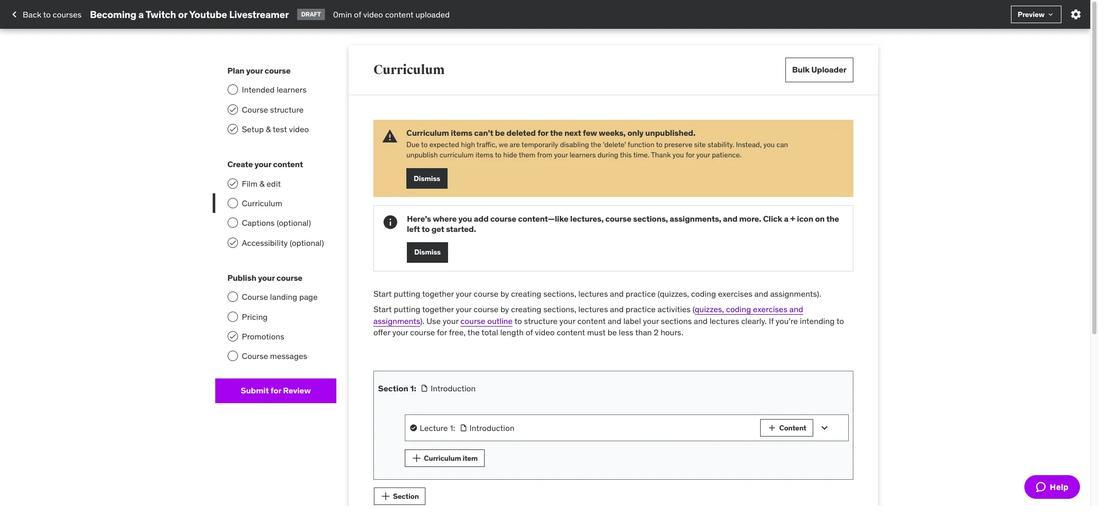 Task type: describe. For each thing, give the bounding box(es) containing it.
xsmall image inside preview dropdown button
[[1047, 10, 1055, 19]]

to right the back
[[43, 9, 51, 19]]

weeks,
[[599, 128, 626, 138]]

time.
[[634, 150, 650, 160]]

'delete'
[[603, 140, 626, 149]]

0min of video content uploaded
[[333, 9, 450, 19]]

incomplete image for captions (optional)
[[227, 218, 238, 228]]

can't
[[474, 128, 493, 138]]

completed image for course structure
[[228, 105, 237, 114]]

curriculum inside curriculum item button
[[424, 454, 461, 464]]

if
[[769, 316, 774, 326]]

incomplete image for pricing
[[227, 312, 238, 322]]

be inside curriculum items can't be deleted for the next few weeks, only unpublished. due to expected high traffic, we are temporarily disabling the 'delete' function to preserve site stability. instead, you can unpublish curriculum items to hide them from your learners during this time. thank you for your patience.
[[495, 128, 505, 138]]

stability.
[[708, 140, 734, 149]]

1 horizontal spatial video
[[363, 9, 383, 19]]

patience.
[[712, 150, 742, 160]]

completed element inside promotions link
[[227, 332, 238, 342]]

back to courses link
[[8, 6, 82, 23]]

can
[[777, 140, 788, 149]]

1 vertical spatial dismiss
[[414, 248, 441, 257]]

from
[[537, 150, 552, 160]]

function
[[628, 140, 655, 149]]

sections, inside the here's where you add course content—like lectures, course sections, assignments, and more. click a + icon on the left to get started.
[[633, 214, 668, 224]]

here's
[[407, 214, 431, 224]]

uploader
[[812, 65, 847, 75]]

completed element for accessibility
[[227, 238, 238, 248]]

intended
[[242, 85, 275, 95]]

here's where you add course content—like lectures, course sections, assignments, and more. click a + icon on the left to get started.
[[407, 214, 839, 234]]

content
[[779, 424, 806, 433]]

messages
[[270, 352, 307, 362]]

promotions link
[[215, 327, 336, 347]]

course landing page link
[[215, 288, 336, 307]]

(
[[693, 305, 695, 315]]

0min
[[333, 9, 352, 19]]

by for start putting together your course by creating sections, lectures and practice activities (
[[501, 305, 509, 315]]

plan
[[227, 65, 244, 76]]

curriculum link
[[215, 194, 336, 213]]

).
[[420, 316, 425, 326]]

curriculum items can't be deleted for the next few weeks, only unpublished. due to expected high traffic, we are temporarily disabling the 'delete' function to preserve site stability. instead, you can unpublish curriculum items to hide them from your learners during this time. thank you for your patience.
[[406, 128, 788, 160]]

left
[[407, 224, 420, 234]]

where
[[433, 214, 457, 224]]

completed element for setup
[[227, 124, 238, 134]]

course messages
[[242, 352, 307, 362]]

sections, for (quizzes,
[[543, 289, 576, 299]]

course landing page
[[242, 292, 318, 303]]

content button
[[760, 420, 813, 438]]

completed image for setup & test video
[[228, 125, 237, 133]]

pricing
[[242, 312, 268, 322]]

intending
[[800, 316, 835, 326]]

0 horizontal spatial structure
[[270, 104, 304, 115]]

lectures,
[[570, 214, 604, 224]]

incomplete image for curriculum
[[227, 198, 238, 209]]

exercises inside quizzes, coding exercises and assignments
[[753, 305, 788, 315]]

preview
[[1018, 10, 1045, 19]]

quizzes,
[[695, 305, 724, 315]]

content inside if you're intending to offer your course for free, the total length of video content must be less than 2 hours.
[[557, 328, 585, 338]]

be inside if you're intending to offer your course for free, the total length of video content must be less than 2 hours.
[[608, 328, 617, 338]]

and up "label"
[[610, 289, 624, 299]]

youtube
[[189, 8, 227, 20]]

you're
[[776, 316, 798, 326]]

thank
[[651, 150, 671, 160]]

learners inside curriculum items can't be deleted for the next few weeks, only unpublished. due to expected high traffic, we are temporarily disabling the 'delete' function to preserve site stability. instead, you can unpublish curriculum items to hide them from your learners during this time. thank you for your patience.
[[570, 150, 596, 160]]

practice for (quizzes,
[[626, 289, 656, 299]]

unpublished.
[[645, 128, 696, 138]]

incomplete image for intended learners
[[227, 85, 238, 95]]

captions (optional)
[[242, 218, 311, 228]]

(optional) for accessibility (optional)
[[290, 238, 324, 248]]

assignments
[[374, 316, 420, 326]]

together for start putting together your course by creating sections, lectures and practice activities (
[[422, 305, 454, 315]]

for inside submit for review button
[[271, 386, 281, 396]]

captions
[[242, 218, 275, 228]]

practice for activities
[[626, 305, 656, 315]]

2 horizontal spatial you
[[764, 140, 775, 149]]

quizzes, coding exercises and assignments link
[[374, 305, 803, 326]]

completed image for accessibility (optional)
[[228, 239, 237, 247]]

start putting together your course by creating sections, lectures and practice activities (
[[374, 305, 695, 315]]

film
[[242, 179, 258, 189]]

expand image
[[818, 423, 831, 435]]

disabling
[[560, 140, 589, 149]]

accessibility (optional)
[[242, 238, 324, 248]]

to down we
[[495, 150, 502, 160]]

clearly.
[[741, 316, 767, 326]]

course for course structure
[[242, 104, 268, 115]]

film & edit
[[242, 179, 281, 189]]

completed element for course
[[227, 104, 238, 115]]

lectures for activities
[[578, 305, 608, 315]]

course for course messages
[[242, 352, 268, 362]]

captions (optional) link
[[215, 213, 336, 233]]

accessibility
[[242, 238, 288, 248]]

publish your course
[[227, 273, 303, 283]]

course settings image
[[1070, 8, 1082, 21]]

edit image
[[520, 425, 528, 433]]

this
[[620, 150, 632, 160]]

putting for start putting together your course by creating sections, lectures and practice activities (
[[394, 305, 420, 315]]

add
[[474, 214, 489, 224]]

lecture 1:
[[420, 424, 455, 434]]

section for section 1:
[[378, 384, 408, 394]]

due
[[406, 140, 420, 149]]

and up less
[[608, 316, 622, 326]]

uploaded
[[416, 9, 450, 19]]

(optional) for captions (optional)
[[277, 218, 311, 228]]

create
[[227, 159, 253, 170]]

offer
[[374, 328, 390, 338]]

curriculum inside curriculum items can't be deleted for the next few weeks, only unpublished. due to expected high traffic, we are temporarily disabling the 'delete' function to preserve site stability. instead, you can unpublish curriculum items to hide them from your learners during this time. thank you for your patience.
[[406, 128, 449, 138]]

bulk
[[792, 65, 810, 75]]

1: for section 1:
[[410, 384, 416, 394]]

are
[[510, 140, 520, 149]]

submit for review
[[241, 386, 311, 396]]

a inside the here's where you add course content—like lectures, course sections, assignments, and more. click a + icon on the left to get started.
[[784, 214, 789, 224]]

and inside the here's where you add course content—like lectures, course sections, assignments, and more. click a + icon on the left to get started.
[[723, 214, 738, 224]]

create your content
[[227, 159, 303, 170]]

new curriculum item image
[[372, 404, 387, 419]]

incomplete image for course messages
[[227, 352, 238, 362]]

get
[[432, 224, 444, 234]]

becoming a twitch or youtube livestreamer
[[90, 8, 289, 20]]

assignments,
[[670, 214, 721, 224]]

bulk uploader
[[792, 65, 847, 75]]

content up film & edit 'link'
[[273, 159, 303, 170]]

1 vertical spatial xsmall image
[[410, 425, 418, 433]]

1 horizontal spatial items
[[476, 150, 493, 160]]

1 vertical spatial structure
[[524, 316, 558, 326]]

curriculum inside curriculum link
[[242, 198, 282, 209]]

activities
[[658, 305, 691, 315]]

hours.
[[661, 328, 683, 338]]

new curriculum item image for curriculum item
[[409, 452, 424, 466]]

to up 'length'
[[515, 316, 522, 326]]

0 horizontal spatial exercises
[[718, 289, 753, 299]]

curriculum item
[[424, 454, 478, 464]]

if you're intending to offer your course for free, the total length of video content must be less than 2 hours.
[[374, 316, 844, 338]]

temporarily
[[522, 140, 558, 149]]

2 vertical spatial lectures
[[710, 316, 739, 326]]

putting for start putting together your course by creating sections, lectures and practice (quizzes, coding exercises and assignments).
[[394, 289, 420, 299]]



Task type: locate. For each thing, give the bounding box(es) containing it.
to inside the here's where you add course content—like lectures, course sections, assignments, and more. click a + icon on the left to get started.
[[422, 224, 430, 234]]

5 completed element from the top
[[227, 332, 238, 342]]

less
[[619, 328, 634, 338]]

1 incomplete image from the top
[[227, 85, 238, 95]]

1 vertical spatial you
[[673, 150, 684, 160]]

incomplete image inside captions (optional) link
[[227, 218, 238, 228]]

small image
[[767, 424, 777, 434]]

incomplete image left course messages
[[227, 352, 238, 362]]

1 together from the top
[[422, 289, 454, 299]]

3 course from the top
[[242, 352, 268, 362]]

back to courses
[[23, 9, 82, 19]]

for left review
[[271, 386, 281, 396]]

1 vertical spatial introduction
[[470, 424, 515, 434]]

be
[[495, 128, 505, 138], [608, 328, 617, 338]]

1 horizontal spatial 1:
[[450, 424, 455, 434]]

completed element left film
[[227, 179, 238, 189]]

length
[[500, 328, 524, 338]]

learners inside intended learners link
[[277, 85, 307, 95]]

completed element inside accessibility (optional) link
[[227, 238, 238, 248]]

2 vertical spatial incomplete image
[[227, 292, 238, 303]]

1 vertical spatial start
[[374, 305, 392, 315]]

lectures
[[578, 289, 608, 299], [578, 305, 608, 315], [710, 316, 739, 326]]

1 horizontal spatial exercises
[[753, 305, 788, 315]]

0 horizontal spatial learners
[[277, 85, 307, 95]]

section for section
[[393, 492, 419, 502]]

0 vertical spatial creating
[[511, 289, 542, 299]]

xsmall image left lecture
[[410, 425, 418, 433]]

pricing link
[[215, 307, 336, 327]]

1 horizontal spatial a
[[784, 214, 789, 224]]

new curriculum item image
[[409, 452, 424, 466], [379, 490, 393, 505]]

to left get
[[422, 224, 430, 234]]

completed image left promotions
[[228, 333, 237, 341]]

the down few
[[591, 140, 601, 149]]

3 incomplete image from the top
[[227, 292, 238, 303]]

0 vertical spatial be
[[495, 128, 505, 138]]

video down start putting together your course by creating sections, lectures and practice activities (
[[535, 328, 555, 338]]

1: for lecture 1:
[[450, 424, 455, 434]]

1 start from the top
[[374, 289, 392, 299]]

1 horizontal spatial xsmall image
[[1047, 10, 1055, 19]]

1 horizontal spatial of
[[526, 328, 533, 338]]

completed image for film & edit
[[228, 180, 237, 188]]

0 vertical spatial introduction
[[431, 384, 476, 394]]

&
[[266, 124, 271, 134], [260, 179, 265, 189]]

2 vertical spatial you
[[458, 214, 472, 224]]

sections,
[[633, 214, 668, 224], [543, 289, 576, 299], [543, 305, 576, 315]]

0 horizontal spatial items
[[451, 128, 473, 138]]

incomplete image inside course landing page link
[[227, 292, 238, 303]]

1 horizontal spatial coding
[[726, 305, 751, 315]]

(optional) down captions (optional)
[[290, 238, 324, 248]]

outline
[[487, 316, 513, 326]]

course up pricing on the bottom left of page
[[242, 292, 268, 303]]

promotions
[[242, 332, 284, 342]]

completed image inside film & edit 'link'
[[228, 180, 237, 188]]

0 vertical spatial xsmall image
[[420, 385, 429, 393]]

incomplete image for course landing page
[[227, 292, 238, 303]]

1 vertical spatial incomplete image
[[227, 312, 238, 322]]

0 vertical spatial by
[[501, 289, 509, 299]]

accessibility (optional) link
[[215, 233, 336, 253]]

lectures up quizzes, coding exercises and assignments link
[[578, 289, 608, 299]]

exercises up quizzes,
[[718, 289, 753, 299]]

0 vertical spatial new curriculum item image
[[409, 452, 424, 466]]

1 vertical spatial be
[[608, 328, 617, 338]]

course outline link
[[461, 316, 513, 326]]

twitch
[[146, 8, 176, 20]]

incomplete image down create
[[227, 198, 238, 209]]

structure down start putting together your course by creating sections, lectures and practice activities (
[[524, 316, 558, 326]]

3 incomplete image from the top
[[227, 352, 238, 362]]

2 practice from the top
[[626, 305, 656, 315]]

structure up test
[[270, 104, 304, 115]]

completed element left promotions
[[227, 332, 238, 342]]

exercises up 'if'
[[753, 305, 788, 315]]

of right 'length'
[[526, 328, 533, 338]]

xsmall image right preview
[[1047, 10, 1055, 19]]

1 horizontal spatial learners
[[570, 150, 596, 160]]

1 vertical spatial practice
[[626, 305, 656, 315]]

1 horizontal spatial be
[[608, 328, 617, 338]]

1 vertical spatial (optional)
[[290, 238, 324, 248]]

you left the add
[[458, 214, 472, 224]]

edit
[[267, 179, 281, 189]]

coding
[[691, 289, 716, 299], [726, 305, 751, 315]]

coding up clearly.
[[726, 305, 751, 315]]

2 vertical spatial sections,
[[543, 305, 576, 315]]

0 vertical spatial practice
[[626, 289, 656, 299]]

dismiss button down unpublish
[[406, 169, 448, 189]]

1 vertical spatial creating
[[511, 305, 542, 315]]

unpublish
[[406, 150, 438, 160]]

1 vertical spatial lectures
[[578, 305, 608, 315]]

0 horizontal spatial &
[[260, 179, 265, 189]]

content up 'must'
[[577, 316, 606, 326]]

the inside if you're intending to offer your course for free, the total length of video content must be less than 2 hours.
[[468, 328, 480, 338]]

and down (
[[694, 316, 708, 326]]

0 vertical spatial structure
[[270, 104, 304, 115]]

together
[[422, 289, 454, 299], [422, 305, 454, 315]]

items up high
[[451, 128, 473, 138]]

courses
[[53, 9, 82, 19]]

1 vertical spatial course
[[242, 292, 268, 303]]

course
[[242, 104, 268, 115], [242, 292, 268, 303], [242, 352, 268, 362]]

video
[[363, 9, 383, 19], [289, 124, 309, 134], [535, 328, 555, 338]]

2 vertical spatial course
[[242, 352, 268, 362]]

xsmall image
[[1047, 10, 1055, 19], [410, 425, 418, 433]]

submit
[[241, 386, 269, 396]]

course messages link
[[215, 347, 336, 367]]

0 vertical spatial completed image
[[228, 105, 237, 114]]

1 horizontal spatial new curriculum item image
[[409, 452, 424, 466]]

started.
[[446, 224, 476, 234]]

quizzes, coding exercises and assignments
[[374, 305, 803, 326]]

creating
[[511, 289, 542, 299], [511, 305, 542, 315]]

1 practice from the top
[[626, 289, 656, 299]]

completed image inside course structure link
[[228, 105, 237, 114]]

items down the traffic,
[[476, 150, 493, 160]]

deleted
[[507, 128, 536, 138]]

video right 0min
[[363, 9, 383, 19]]

new curriculum item image inside curriculum item button
[[409, 452, 424, 466]]

0 vertical spatial section
[[378, 384, 408, 394]]

1 vertical spatial of
[[526, 328, 533, 338]]

start
[[374, 289, 392, 299], [374, 305, 392, 315]]

& inside 'link'
[[260, 179, 265, 189]]

be left less
[[608, 328, 617, 338]]

coding inside quizzes, coding exercises and assignments
[[726, 305, 751, 315]]

1 vertical spatial xsmall image
[[459, 425, 468, 433]]

1 vertical spatial sections,
[[543, 289, 576, 299]]

0 vertical spatial start
[[374, 289, 392, 299]]

0 horizontal spatial xsmall image
[[410, 425, 418, 433]]

1 vertical spatial video
[[289, 124, 309, 134]]

0 horizontal spatial you
[[458, 214, 472, 224]]

exercises
[[718, 289, 753, 299], [753, 305, 788, 315]]

0 vertical spatial dismiss
[[414, 174, 440, 183]]

1 horizontal spatial xsmall image
[[459, 425, 468, 433]]

0 horizontal spatial 1:
[[410, 384, 416, 394]]

0 vertical spatial putting
[[394, 289, 420, 299]]

lecture
[[420, 424, 448, 434]]

for down 'use' at left bottom
[[437, 328, 447, 338]]

3 completed element from the top
[[227, 179, 238, 189]]

2 creating from the top
[[511, 305, 542, 315]]

0 vertical spatial you
[[764, 140, 775, 149]]

completed element inside course structure link
[[227, 104, 238, 115]]

2 incomplete image from the top
[[227, 312, 238, 322]]

& for test
[[266, 124, 271, 134]]

incomplete image inside curriculum link
[[227, 198, 238, 209]]

traffic,
[[477, 140, 497, 149]]

1 completed image from the top
[[228, 105, 237, 114]]

& for edit
[[260, 179, 265, 189]]

2 completed image from the top
[[228, 180, 237, 188]]

completed image inside promotions link
[[228, 333, 237, 341]]

course up setup
[[242, 104, 268, 115]]

0 vertical spatial together
[[422, 289, 454, 299]]

learners down disabling
[[570, 150, 596, 160]]

0 vertical spatial xsmall image
[[1047, 10, 1055, 19]]

start for start putting together your course by creating sections, lectures and practice (quizzes, coding exercises and assignments).
[[374, 289, 392, 299]]

completed image for promotions
[[228, 333, 237, 341]]

1 incomplete image from the top
[[227, 198, 238, 209]]

to
[[43, 9, 51, 19], [421, 140, 428, 149], [656, 140, 663, 149], [495, 150, 502, 160], [422, 224, 430, 234], [515, 316, 522, 326], [837, 316, 844, 326]]

2 incomplete image from the top
[[227, 218, 238, 228]]

instead,
[[736, 140, 762, 149]]

on
[[815, 214, 825, 224]]

and left the more.
[[723, 214, 738, 224]]

1 horizontal spatial you
[[673, 150, 684, 160]]

coding up quizzes,
[[691, 289, 716, 299]]

1 completed element from the top
[[227, 104, 238, 115]]

0 vertical spatial course
[[242, 104, 268, 115]]

video inside setup & test video link
[[289, 124, 309, 134]]

completed image inside accessibility (optional) link
[[228, 239, 237, 247]]

we
[[499, 140, 508, 149]]

you inside the here's where you add course content—like lectures, course sections, assignments, and more. click a + icon on the left to get started.
[[458, 214, 472, 224]]

2 vertical spatial video
[[535, 328, 555, 338]]

expected
[[429, 140, 459, 149]]

or
[[178, 8, 187, 20]]

completed element for film
[[227, 179, 238, 189]]

1 vertical spatial putting
[[394, 305, 420, 315]]

2 course from the top
[[242, 292, 268, 303]]

the right on
[[827, 214, 839, 224]]

0 vertical spatial dismiss button
[[406, 169, 448, 189]]

your inside if you're intending to offer your course for free, the total length of video content must be less than 2 hours.
[[392, 328, 408, 338]]

0 vertical spatial learners
[[277, 85, 307, 95]]

1 course from the top
[[242, 104, 268, 115]]

course for course landing page
[[242, 292, 268, 303]]

incomplete image
[[227, 85, 238, 95], [227, 312, 238, 322], [227, 352, 238, 362]]

course down promotions
[[242, 352, 268, 362]]

section inside section 'button'
[[393, 492, 419, 502]]

item
[[463, 454, 478, 464]]

0 vertical spatial exercises
[[718, 289, 753, 299]]

a left twitch
[[139, 8, 144, 20]]

1 vertical spatial new curriculum item image
[[379, 490, 393, 505]]

livestreamer
[[229, 8, 289, 20]]

1 horizontal spatial &
[[266, 124, 271, 134]]

only
[[628, 128, 644, 138]]

incomplete image inside pricing link
[[227, 312, 238, 322]]

incomplete image inside intended learners link
[[227, 85, 238, 95]]

creating for (quizzes,
[[511, 289, 542, 299]]

you left can
[[764, 140, 775, 149]]

for inside if you're intending to offer your course for free, the total length of video content must be less than 2 hours.
[[437, 328, 447, 338]]

completed image left accessibility
[[228, 239, 237, 247]]

together for start putting together your course by creating sections, lectures and practice (quizzes, coding exercises and assignments).
[[422, 289, 454, 299]]

1 vertical spatial learners
[[570, 150, 596, 160]]

xsmall image right the lecture 1:
[[459, 425, 468, 433]]

& left test
[[266, 124, 271, 134]]

start putting together your course by creating sections, lectures and practice (quizzes, coding exercises and assignments).
[[374, 289, 821, 299]]

creating up start putting together your course by creating sections, lectures and practice activities (
[[511, 289, 542, 299]]

2 start from the top
[[374, 305, 392, 315]]

you down preserve
[[673, 150, 684, 160]]

and up you're
[[790, 305, 803, 315]]

to inside if you're intending to offer your course for free, the total length of video content must be less than 2 hours.
[[837, 316, 844, 326]]

2
[[654, 328, 659, 338]]

section 1:
[[378, 384, 416, 394]]

2 completed element from the top
[[227, 124, 238, 134]]

completed element inside film & edit 'link'
[[227, 179, 238, 189]]

incomplete image left the captions
[[227, 218, 238, 228]]

the inside the here's where you add course content—like lectures, course sections, assignments, and more. click a + icon on the left to get started.
[[827, 214, 839, 224]]

completed element inside setup & test video link
[[227, 124, 238, 134]]

and up if you're intending to offer your course for free, the total length of video content must be less than 2 hours.
[[610, 305, 624, 315]]

creating up 'length'
[[511, 305, 542, 315]]

of right 0min
[[354, 9, 361, 19]]

2 vertical spatial incomplete image
[[227, 352, 238, 362]]

free,
[[449, 328, 466, 338]]

for down site
[[686, 150, 695, 160]]

of inside if you're intending to offer your course for free, the total length of video content must be less than 2 hours.
[[526, 328, 533, 338]]

2 putting from the top
[[394, 305, 420, 315]]

). use your course outline to structure your content and label your sections and lectures clearly.
[[420, 316, 767, 326]]

1 vertical spatial coding
[[726, 305, 751, 315]]

completed image left setup
[[228, 125, 237, 133]]

2 completed image from the top
[[228, 333, 237, 341]]

1 vertical spatial section
[[393, 492, 419, 502]]

dismiss down get
[[414, 248, 441, 257]]

new curriculum item image inside section 'button'
[[379, 490, 393, 505]]

submit for review button
[[215, 379, 336, 404]]

to up unpublish
[[421, 140, 428, 149]]

(optional)
[[277, 218, 311, 228], [290, 238, 324, 248]]

course inside if you're intending to offer your course for free, the total length of video content must be less than 2 hours.
[[410, 328, 435, 338]]

sections
[[661, 316, 692, 326]]

0 vertical spatial of
[[354, 9, 361, 19]]

0 vertical spatial incomplete image
[[227, 85, 238, 95]]

lectures down quizzes,
[[710, 316, 739, 326]]

preview button
[[1011, 6, 1062, 23]]

for up temporarily
[[538, 128, 548, 138]]

1 vertical spatial exercises
[[753, 305, 788, 315]]

xsmall image
[[420, 385, 429, 393], [459, 425, 468, 433]]

bulk uploader button
[[786, 58, 853, 82]]

0 vertical spatial (optional)
[[277, 218, 311, 228]]

4 completed element from the top
[[227, 238, 238, 248]]

the left next
[[550, 128, 563, 138]]

2 vertical spatial completed image
[[228, 239, 237, 247]]

1 vertical spatial together
[[422, 305, 454, 315]]

1 by from the top
[[501, 289, 509, 299]]

1 vertical spatial &
[[260, 179, 265, 189]]

completed element
[[227, 104, 238, 115], [227, 124, 238, 134], [227, 179, 238, 189], [227, 238, 238, 248], [227, 332, 238, 342]]

by
[[501, 289, 509, 299], [501, 305, 509, 315]]

completed image inside setup & test video link
[[228, 125, 237, 133]]

(optional) up accessibility (optional) on the left top of page
[[277, 218, 311, 228]]

and inside quizzes, coding exercises and assignments
[[790, 305, 803, 315]]

1 vertical spatial dismiss button
[[407, 243, 448, 263]]

content left uploaded
[[385, 9, 414, 19]]

to right intending
[[837, 316, 844, 326]]

items
[[451, 128, 473, 138], [476, 150, 493, 160]]

0 vertical spatial video
[[363, 9, 383, 19]]

(quizzes,
[[658, 289, 689, 299]]

2 together from the top
[[422, 305, 454, 315]]

must
[[587, 328, 606, 338]]

back
[[23, 9, 41, 19]]

learners up course structure link at the left top of the page
[[277, 85, 307, 95]]

1 vertical spatial completed image
[[228, 180, 237, 188]]

3 completed image from the top
[[228, 239, 237, 247]]

1 completed image from the top
[[228, 125, 237, 133]]

0 horizontal spatial new curriculum item image
[[379, 490, 393, 505]]

incomplete image down publish at left
[[227, 292, 238, 303]]

sections, left the assignments,
[[633, 214, 668, 224]]

0 horizontal spatial a
[[139, 8, 144, 20]]

a
[[139, 8, 144, 20], [784, 214, 789, 224]]

1:
[[410, 384, 416, 394], [450, 424, 455, 434]]

0 vertical spatial a
[[139, 8, 144, 20]]

0 vertical spatial &
[[266, 124, 271, 134]]

incomplete image inside course messages link
[[227, 352, 238, 362]]

dismiss down unpublish
[[414, 174, 440, 183]]

dismiss button down get
[[407, 243, 448, 263]]

lectures up the "). use your course outline to structure your content and label your sections and lectures clearly." in the bottom of the page
[[578, 305, 608, 315]]

1 vertical spatial completed image
[[228, 333, 237, 341]]

0 horizontal spatial xsmall image
[[420, 385, 429, 393]]

0 horizontal spatial coding
[[691, 289, 716, 299]]

content—like
[[518, 214, 569, 224]]

2 by from the top
[[501, 305, 509, 315]]

completed element down plan
[[227, 104, 238, 115]]

0 horizontal spatial be
[[495, 128, 505, 138]]

to up the thank
[[656, 140, 663, 149]]

landing
[[270, 292, 297, 303]]

than
[[635, 328, 652, 338]]

a left '+'
[[784, 214, 789, 224]]

the right free,
[[468, 328, 480, 338]]

1 horizontal spatial structure
[[524, 316, 558, 326]]

sections, for activities
[[543, 305, 576, 315]]

curriculum
[[440, 150, 474, 160]]

be up we
[[495, 128, 505, 138]]

sections, up start putting together your course by creating sections, lectures and practice activities (
[[543, 289, 576, 299]]

completed image
[[228, 105, 237, 114], [228, 180, 237, 188], [228, 239, 237, 247]]

completed image left film
[[228, 180, 237, 188]]

+
[[790, 214, 795, 224]]

content down quizzes, coding exercises and assignments
[[557, 328, 585, 338]]

0 vertical spatial coding
[[691, 289, 716, 299]]

introduction up the lecture 1:
[[431, 384, 476, 394]]

0 horizontal spatial of
[[354, 9, 361, 19]]

0 vertical spatial lectures
[[578, 289, 608, 299]]

xsmall image right section 1:
[[420, 385, 429, 393]]

incomplete image
[[227, 198, 238, 209], [227, 218, 238, 228], [227, 292, 238, 303]]

video right test
[[289, 124, 309, 134]]

0 vertical spatial sections,
[[633, 214, 668, 224]]

1 vertical spatial items
[[476, 150, 493, 160]]

incomplete image down plan
[[227, 85, 238, 95]]

section button
[[374, 489, 426, 506]]

hide
[[503, 150, 517, 160]]

sections, up the "). use your course outline to structure your content and label your sections and lectures clearly." in the bottom of the page
[[543, 305, 576, 315]]

and up clearly.
[[755, 289, 768, 299]]

creating for activities
[[511, 305, 542, 315]]

your
[[246, 65, 263, 76], [554, 150, 568, 160], [696, 150, 710, 160], [255, 159, 271, 170], [258, 273, 275, 283], [456, 289, 472, 299], [456, 305, 472, 315], [443, 316, 459, 326], [560, 316, 575, 326], [643, 316, 659, 326], [392, 328, 408, 338]]

more.
[[739, 214, 761, 224]]

1 vertical spatial by
[[501, 305, 509, 315]]

video inside if you're intending to offer your course for free, the total length of video content must be less than 2 hours.
[[535, 328, 555, 338]]

1 vertical spatial 1:
[[450, 424, 455, 434]]

start for start putting together your course by creating sections, lectures and practice activities (
[[374, 305, 392, 315]]

intended learners
[[242, 85, 307, 95]]

lectures for (quizzes,
[[578, 289, 608, 299]]

1 creating from the top
[[511, 289, 542, 299]]

1 putting from the top
[[394, 289, 420, 299]]

by for start putting together your course by creating sections, lectures and practice (quizzes, coding exercises and assignments).
[[501, 289, 509, 299]]

introduction left "edit" image
[[470, 424, 515, 434]]

2 horizontal spatial video
[[535, 328, 555, 338]]

medium image
[[8, 8, 21, 21]]

completed image down plan
[[228, 105, 237, 114]]

completed image
[[228, 125, 237, 133], [228, 333, 237, 341]]

new curriculum item image for section
[[379, 490, 393, 505]]

putting
[[394, 289, 420, 299], [394, 305, 420, 315]]

incomplete image left pricing on the bottom left of page
[[227, 312, 238, 322]]

click
[[763, 214, 782, 224]]

during
[[598, 150, 618, 160]]

completed element left accessibility
[[227, 238, 238, 248]]

0 vertical spatial 1:
[[410, 384, 416, 394]]

site
[[694, 140, 706, 149]]

0 horizontal spatial video
[[289, 124, 309, 134]]

completed element left setup
[[227, 124, 238, 134]]

0 vertical spatial items
[[451, 128, 473, 138]]

& left edit
[[260, 179, 265, 189]]

setup & test video
[[242, 124, 309, 134]]



Task type: vqa. For each thing, say whether or not it's contained in the screenshot.
Teach corresponding to on
no



